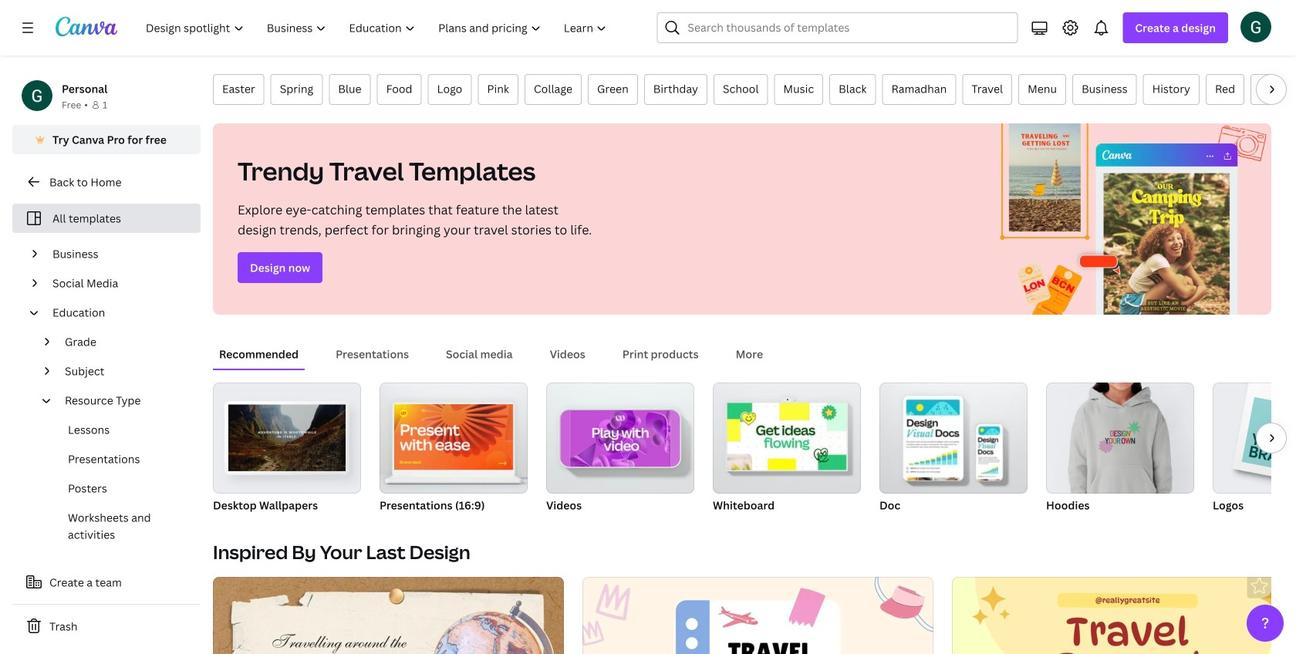 Task type: vqa. For each thing, say whether or not it's contained in the screenshot.
GREG ROBINSON IMAGE
yes



Task type: describe. For each thing, give the bounding box(es) containing it.
trendy travel templates image
[[985, 123, 1272, 315]]

brown and beige scrapbook travel and tourism presentation image
[[213, 577, 564, 654]]

blue and orange travel journal illustrative presentation image
[[953, 577, 1297, 654]]

top level navigation element
[[136, 12, 620, 43]]

greg robinson image
[[1241, 11, 1272, 42]]

colorful illustration travel plan presentation image
[[583, 577, 934, 654]]

Search search field
[[688, 13, 1008, 42]]



Task type: locate. For each thing, give the bounding box(es) containing it.
video image
[[546, 383, 695, 494], [570, 411, 671, 467]]

hoodie image
[[1047, 383, 1195, 494], [1093, 415, 1148, 459]]

whiteboard image
[[713, 383, 861, 494], [728, 403, 847, 470]]

desktop wallpaper image
[[213, 383, 361, 494], [228, 405, 346, 471]]

None search field
[[657, 12, 1018, 43]]

logo image
[[1213, 383, 1297, 494]]

presentation (16:9) image
[[380, 383, 528, 494], [394, 404, 513, 470]]

doc image
[[880, 383, 1028, 494], [880, 383, 1028, 494]]



